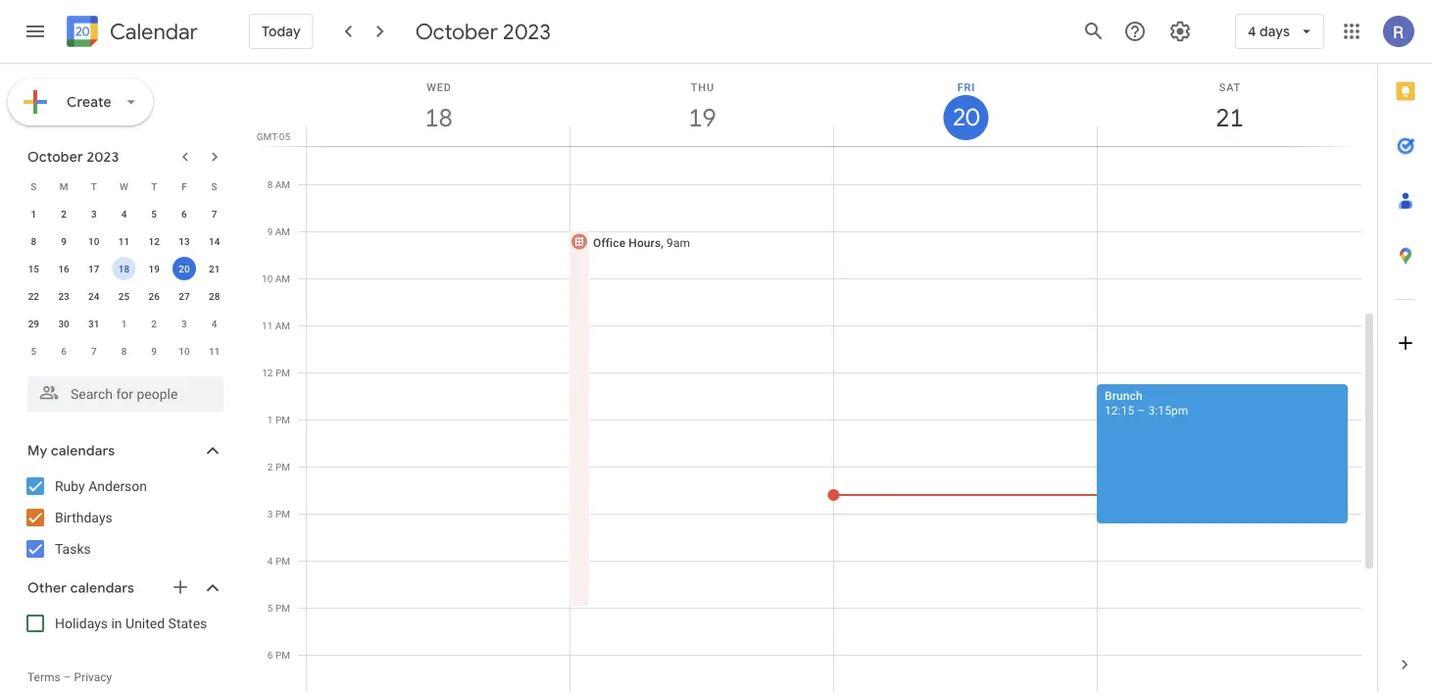 Task type: vqa. For each thing, say whether or not it's contained in the screenshot.


Task type: describe. For each thing, give the bounding box(es) containing it.
14 element
[[203, 229, 226, 253]]

0 horizontal spatial –
[[63, 671, 71, 684]]

sat 21
[[1215, 81, 1243, 134]]

terms – privacy
[[27, 671, 112, 684]]

2 pm
[[268, 461, 290, 473]]

calendar element
[[63, 12, 198, 55]]

row containing 29
[[19, 310, 229, 337]]

terms link
[[27, 671, 61, 684]]

4 days button
[[1235, 8, 1325, 55]]

m
[[60, 180, 68, 192]]

sat
[[1220, 81, 1242, 93]]

row containing 15
[[19, 255, 229, 282]]

my calendars
[[27, 442, 115, 460]]

my calendars button
[[4, 435, 243, 467]]

terms
[[27, 671, 61, 684]]

9 for 9 am
[[267, 226, 273, 237]]

birthdays
[[55, 509, 113, 526]]

16
[[58, 263, 69, 275]]

29
[[28, 318, 39, 329]]

10 for 10 am
[[262, 273, 273, 284]]

21 inside 21 element
[[209, 263, 220, 275]]

6 pm
[[268, 649, 290, 661]]

8 for november 8 element
[[121, 345, 127, 357]]

days
[[1260, 23, 1290, 40]]

calendar heading
[[106, 18, 198, 46]]

1 horizontal spatial october
[[415, 18, 498, 45]]

Search for people text field
[[39, 377, 212, 412]]

9 am
[[267, 226, 290, 237]]

gmt-
[[257, 130, 279, 142]]

hours
[[629, 236, 661, 250]]

2 for november 2 element
[[151, 318, 157, 329]]

19 inside column header
[[687, 101, 715, 134]]

23 element
[[52, 284, 76, 308]]

united
[[126, 615, 165, 632]]

november 9 element
[[142, 339, 166, 363]]

ruby anderson
[[55, 478, 147, 494]]

grid containing 18
[[251, 64, 1378, 692]]

row group containing 1
[[19, 200, 229, 365]]

29 element
[[22, 312, 45, 335]]

9am
[[667, 236, 690, 250]]

19 column header
[[570, 64, 835, 146]]

20 inside column header
[[952, 102, 979, 133]]

calendars for my calendars
[[51, 442, 115, 460]]

row containing 5
[[19, 337, 229, 365]]

thu 19
[[687, 81, 715, 134]]

28 element
[[203, 284, 226, 308]]

8 am
[[267, 178, 290, 190]]

ruby
[[55, 478, 85, 494]]

0 vertical spatial 5
[[151, 208, 157, 220]]

0 vertical spatial 7
[[212, 208, 217, 220]]

5 pm
[[268, 602, 290, 614]]

wed
[[427, 81, 452, 93]]

anderson
[[88, 478, 147, 494]]

25 element
[[112, 284, 136, 308]]

15
[[28, 263, 39, 275]]

3 for "november 3" element in the left of the page
[[181, 318, 187, 329]]

1 pm
[[268, 414, 290, 426]]

15 element
[[22, 257, 45, 280]]

november 6 element
[[52, 339, 76, 363]]

other calendars button
[[4, 573, 243, 604]]

calendar
[[110, 18, 198, 46]]

27
[[179, 290, 190, 302]]

thu
[[691, 81, 715, 93]]

4 for 4 pm
[[268, 555, 273, 567]]

add other calendars image
[[171, 578, 190, 597]]

3 pm
[[268, 508, 290, 520]]

24 element
[[82, 284, 106, 308]]

6 for 6 pm
[[268, 649, 273, 661]]

22 element
[[22, 284, 45, 308]]

4 for november 4 element
[[212, 318, 217, 329]]

20 cell
[[169, 255, 199, 282]]

18 inside wed 18
[[424, 101, 452, 134]]

office
[[593, 236, 626, 250]]

0 vertical spatial 1
[[31, 208, 36, 220]]

31
[[88, 318, 99, 329]]

1 for november 1 element
[[121, 318, 127, 329]]

brunch 12:15 – 3:15pm
[[1105, 389, 1189, 417]]

30 element
[[52, 312, 76, 335]]

fri 20
[[952, 81, 979, 133]]

am for 9 am
[[275, 226, 290, 237]]

20 column header
[[834, 64, 1098, 146]]

12 element
[[142, 229, 166, 253]]

november 3 element
[[172, 312, 196, 335]]

privacy link
[[74, 671, 112, 684]]

6 for november 6 element
[[61, 345, 67, 357]]

4 for 4 days
[[1248, 23, 1257, 40]]

8 for 8 am
[[267, 178, 273, 190]]

0 vertical spatial 2023
[[503, 18, 551, 45]]

november 11 element
[[203, 339, 226, 363]]

18 cell
[[109, 255, 139, 282]]

1 s from the left
[[31, 180, 37, 192]]

pm for 1 pm
[[276, 414, 290, 426]]

20 link
[[944, 95, 989, 140]]

calendars for other calendars
[[70, 580, 134, 597]]

12 pm
[[262, 367, 290, 379]]

f
[[182, 180, 187, 192]]

25
[[118, 290, 130, 302]]

in
[[111, 615, 122, 632]]

2 s from the left
[[211, 180, 217, 192]]



Task type: locate. For each thing, give the bounding box(es) containing it.
october 2023 up the wed
[[415, 18, 551, 45]]

1 vertical spatial 20
[[179, 263, 190, 275]]

6 down 30 element
[[61, 345, 67, 357]]

2 pm from the top
[[276, 414, 290, 426]]

my calendars list
[[4, 471, 243, 565]]

18 column header
[[306, 64, 571, 146]]

– right 12:15
[[1138, 404, 1146, 417]]

21 up 28
[[209, 263, 220, 275]]

1 horizontal spatial 9
[[151, 345, 157, 357]]

am for 11 am
[[275, 320, 290, 331]]

1 horizontal spatial t
[[151, 180, 157, 192]]

27 element
[[172, 284, 196, 308]]

row containing 1
[[19, 200, 229, 228]]

18
[[424, 101, 452, 134], [118, 263, 130, 275]]

am
[[275, 178, 290, 190], [275, 226, 290, 237], [275, 273, 290, 284], [275, 320, 290, 331]]

19 up 26
[[149, 263, 160, 275]]

tasks
[[55, 541, 91, 557]]

am up 12 pm
[[275, 320, 290, 331]]

october up "m"
[[27, 148, 83, 166]]

holidays
[[55, 615, 108, 632]]

4 up 11 'element'
[[121, 208, 127, 220]]

am down 9 am
[[275, 273, 290, 284]]

,
[[661, 236, 664, 250]]

0 vertical spatial 8
[[267, 178, 273, 190]]

0 vertical spatial calendars
[[51, 442, 115, 460]]

1 vertical spatial 5
[[31, 345, 36, 357]]

other calendars
[[27, 580, 134, 597]]

10 inside grid
[[262, 273, 273, 284]]

2 vertical spatial 1
[[268, 414, 273, 426]]

1 up november 8 element
[[121, 318, 127, 329]]

1 vertical spatial 8
[[31, 235, 36, 247]]

am down the "8 am"
[[275, 226, 290, 237]]

2 horizontal spatial 5
[[268, 602, 273, 614]]

3 up the 10 element
[[91, 208, 97, 220]]

row up november 1 element
[[19, 282, 229, 310]]

t left f
[[151, 180, 157, 192]]

1 vertical spatial 3
[[181, 318, 187, 329]]

0 horizontal spatial s
[[31, 180, 37, 192]]

0 horizontal spatial 8
[[31, 235, 36, 247]]

row up 18 element on the top left of page
[[19, 228, 229, 255]]

gmt-05
[[257, 130, 290, 142]]

main drawer image
[[24, 20, 47, 43]]

20, today element
[[172, 257, 196, 280]]

2 vertical spatial 5
[[268, 602, 273, 614]]

18 inside 18 element
[[118, 263, 130, 275]]

1 horizontal spatial 6
[[181, 208, 187, 220]]

s left "m"
[[31, 180, 37, 192]]

11 am
[[262, 320, 290, 331]]

2 am from the top
[[275, 226, 290, 237]]

row down w
[[19, 200, 229, 228]]

0 vertical spatial 20
[[952, 102, 979, 133]]

3 row from the top
[[19, 228, 229, 255]]

1 for 1 pm
[[268, 414, 273, 426]]

other
[[27, 580, 67, 597]]

8 inside november 8 element
[[121, 345, 127, 357]]

0 horizontal spatial 18
[[118, 263, 130, 275]]

1 horizontal spatial 18
[[424, 101, 452, 134]]

1 horizontal spatial october 2023
[[415, 18, 551, 45]]

18 element
[[112, 257, 136, 280]]

1 vertical spatial 1
[[121, 318, 127, 329]]

5 down the 29 element
[[31, 345, 36, 357]]

21 inside 21 column header
[[1215, 101, 1243, 134]]

1 vertical spatial october 2023
[[27, 148, 119, 166]]

9 for november 9 element
[[151, 345, 157, 357]]

18 up 25
[[118, 263, 130, 275]]

0 horizontal spatial 7
[[91, 345, 97, 357]]

1 horizontal spatial 1
[[121, 318, 127, 329]]

1 horizontal spatial 2023
[[503, 18, 551, 45]]

4 pm from the top
[[276, 508, 290, 520]]

7 pm from the top
[[276, 649, 290, 661]]

3 up 4 pm
[[268, 508, 273, 520]]

row containing 22
[[19, 282, 229, 310]]

9 up 16 element
[[61, 235, 67, 247]]

12 inside 12 element
[[149, 235, 160, 247]]

1 horizontal spatial 20
[[952, 102, 979, 133]]

9 inside november 9 element
[[151, 345, 157, 357]]

5 down 4 pm
[[268, 602, 273, 614]]

1 horizontal spatial 11
[[209, 345, 220, 357]]

1 horizontal spatial 7
[[212, 208, 217, 220]]

1 vertical spatial 21
[[209, 263, 220, 275]]

calendars
[[51, 442, 115, 460], [70, 580, 134, 597]]

0 vertical spatial 3
[[91, 208, 97, 220]]

2 vertical spatial 10
[[179, 345, 190, 357]]

12
[[149, 235, 160, 247], [262, 367, 273, 379]]

2 horizontal spatial 10
[[262, 273, 273, 284]]

pm down 4 pm
[[276, 602, 290, 614]]

am for 8 am
[[275, 178, 290, 190]]

2 vertical spatial 6
[[268, 649, 273, 661]]

13
[[179, 235, 190, 247]]

14
[[209, 235, 220, 247]]

21
[[1215, 101, 1243, 134], [209, 263, 220, 275]]

5 pm from the top
[[276, 555, 290, 567]]

0 horizontal spatial 11
[[118, 235, 130, 247]]

1 horizontal spatial 2
[[151, 318, 157, 329]]

row group
[[19, 200, 229, 365]]

17
[[88, 263, 99, 275]]

5 inside grid
[[268, 602, 273, 614]]

2 vertical spatial 3
[[268, 508, 273, 520]]

18 down the wed
[[424, 101, 452, 134]]

2023
[[503, 18, 551, 45], [87, 148, 119, 166]]

0 vertical spatial 19
[[687, 101, 715, 134]]

19 inside 'element'
[[149, 263, 160, 275]]

1 pm from the top
[[276, 367, 290, 379]]

9 down november 2 element
[[151, 345, 157, 357]]

11 inside 'element'
[[118, 235, 130, 247]]

pm up 4 pm
[[276, 508, 290, 520]]

0 vertical spatial october 2023
[[415, 18, 551, 45]]

11 for 11 am
[[262, 320, 273, 331]]

2 for 2 pm
[[268, 461, 273, 473]]

4 pm
[[268, 555, 290, 567]]

1 row from the top
[[19, 173, 229, 200]]

states
[[168, 615, 207, 632]]

4 left days
[[1248, 23, 1257, 40]]

november 2 element
[[142, 312, 166, 335]]

10 am
[[262, 273, 290, 284]]

pm down 5 pm
[[276, 649, 290, 661]]

row up 11 'element'
[[19, 173, 229, 200]]

12 for 12
[[149, 235, 160, 247]]

row containing 8
[[19, 228, 229, 255]]

october 2023
[[415, 18, 551, 45], [27, 148, 119, 166]]

pm for 4 pm
[[276, 555, 290, 567]]

0 vertical spatial 12
[[149, 235, 160, 247]]

pm for 3 pm
[[276, 508, 290, 520]]

0 horizontal spatial 10
[[88, 235, 99, 247]]

9
[[267, 226, 273, 237], [61, 235, 67, 247], [151, 345, 157, 357]]

1 vertical spatial 2023
[[87, 148, 119, 166]]

None search field
[[0, 369, 243, 412]]

fri
[[958, 81, 976, 93]]

1 horizontal spatial 12
[[262, 367, 273, 379]]

1 vertical spatial 12
[[262, 367, 273, 379]]

31 element
[[82, 312, 106, 335]]

4
[[1248, 23, 1257, 40], [121, 208, 127, 220], [212, 318, 217, 329], [268, 555, 273, 567]]

0 horizontal spatial 21
[[209, 263, 220, 275]]

november 10 element
[[172, 339, 196, 363]]

2 horizontal spatial 1
[[268, 414, 273, 426]]

1 horizontal spatial 3
[[181, 318, 187, 329]]

0 vertical spatial 2
[[61, 208, 67, 220]]

8 up 15 element
[[31, 235, 36, 247]]

22
[[28, 290, 39, 302]]

pm
[[276, 367, 290, 379], [276, 414, 290, 426], [276, 461, 290, 473], [276, 508, 290, 520], [276, 555, 290, 567], [276, 602, 290, 614], [276, 649, 290, 661]]

16 element
[[52, 257, 76, 280]]

1 vertical spatial 19
[[149, 263, 160, 275]]

8 down november 1 element
[[121, 345, 127, 357]]

7 row from the top
[[19, 337, 229, 365]]

october 2023 up "m"
[[27, 148, 119, 166]]

1 inside november 1 element
[[121, 318, 127, 329]]

0 vertical spatial 6
[[181, 208, 187, 220]]

1 horizontal spatial s
[[211, 180, 217, 192]]

20 down fri
[[952, 102, 979, 133]]

1 horizontal spatial 8
[[121, 345, 127, 357]]

4 inside grid
[[268, 555, 273, 567]]

23
[[58, 290, 69, 302]]

2 horizontal spatial 11
[[262, 320, 273, 331]]

6 row from the top
[[19, 310, 229, 337]]

0 vertical spatial 11
[[118, 235, 130, 247]]

0 horizontal spatial october 2023
[[27, 148, 119, 166]]

office hours , 9am
[[593, 236, 690, 250]]

0 vertical spatial 10
[[88, 235, 99, 247]]

0 horizontal spatial 1
[[31, 208, 36, 220]]

18 link
[[416, 95, 461, 140]]

6 down f
[[181, 208, 187, 220]]

2 horizontal spatial 8
[[267, 178, 273, 190]]

0 horizontal spatial 12
[[149, 235, 160, 247]]

10 for the 10 element
[[88, 235, 99, 247]]

create button
[[8, 78, 153, 126]]

1 vertical spatial 6
[[61, 345, 67, 357]]

november 7 element
[[82, 339, 106, 363]]

october
[[415, 18, 498, 45], [27, 148, 83, 166]]

brunch
[[1105, 389, 1143, 403]]

7 up "14" element
[[212, 208, 217, 220]]

privacy
[[74, 671, 112, 684]]

12 for 12 pm
[[262, 367, 273, 379]]

2 t from the left
[[151, 180, 157, 192]]

26 element
[[142, 284, 166, 308]]

10 for november 10 element at the left
[[179, 345, 190, 357]]

1 vertical spatial calendars
[[70, 580, 134, 597]]

19 element
[[142, 257, 166, 280]]

1 horizontal spatial 21
[[1215, 101, 1243, 134]]

12 down the 11 am
[[262, 367, 273, 379]]

create
[[67, 93, 112, 111]]

05
[[279, 130, 290, 142]]

5 up 12 element
[[151, 208, 157, 220]]

1 vertical spatial 11
[[262, 320, 273, 331]]

12 up 19 'element'
[[149, 235, 160, 247]]

19 link
[[680, 95, 725, 140]]

1 up 15 element
[[31, 208, 36, 220]]

28
[[209, 290, 220, 302]]

10 element
[[82, 229, 106, 253]]

today button
[[249, 8, 314, 55]]

2 down 26 element
[[151, 318, 157, 329]]

4 row from the top
[[19, 255, 229, 282]]

11 for 11 'element'
[[118, 235, 130, 247]]

am for 10 am
[[275, 273, 290, 284]]

pm for 2 pm
[[276, 461, 290, 473]]

1 t from the left
[[91, 180, 97, 192]]

w
[[120, 180, 128, 192]]

0 vertical spatial october
[[415, 18, 498, 45]]

3 pm from the top
[[276, 461, 290, 473]]

november 5 element
[[22, 339, 45, 363]]

0 horizontal spatial 19
[[149, 263, 160, 275]]

3 for 3 pm
[[268, 508, 273, 520]]

0 horizontal spatial 20
[[179, 263, 190, 275]]

11 down november 4 element
[[209, 345, 220, 357]]

10 down "november 3" element in the left of the page
[[179, 345, 190, 357]]

3 am from the top
[[275, 273, 290, 284]]

1 down 12 pm
[[268, 414, 273, 426]]

row down november 1 element
[[19, 337, 229, 365]]

t
[[91, 180, 97, 192], [151, 180, 157, 192]]

4 down 28 'element'
[[212, 318, 217, 329]]

7
[[212, 208, 217, 220], [91, 345, 97, 357]]

4 days
[[1248, 23, 1290, 40]]

november 4 element
[[203, 312, 226, 335]]

pm for 6 pm
[[276, 649, 290, 661]]

11
[[118, 235, 130, 247], [262, 320, 273, 331], [209, 345, 220, 357]]

2 horizontal spatial 6
[[268, 649, 273, 661]]

2 vertical spatial 8
[[121, 345, 127, 357]]

8
[[267, 178, 273, 190], [31, 235, 36, 247], [121, 345, 127, 357]]

1 vertical spatial 18
[[118, 263, 130, 275]]

holidays in united states
[[55, 615, 207, 632]]

today
[[262, 23, 301, 40]]

20
[[952, 102, 979, 133], [179, 263, 190, 275]]

0 horizontal spatial 2
[[61, 208, 67, 220]]

0 horizontal spatial 9
[[61, 235, 67, 247]]

21 down sat
[[1215, 101, 1243, 134]]

6 pm from the top
[[276, 602, 290, 614]]

3 up november 10 element at the left
[[181, 318, 187, 329]]

4 up 5 pm
[[268, 555, 273, 567]]

s right f
[[211, 180, 217, 192]]

2 vertical spatial 11
[[209, 345, 220, 357]]

11 element
[[112, 229, 136, 253]]

9 up 10 am
[[267, 226, 273, 237]]

0 vertical spatial 18
[[424, 101, 452, 134]]

4 inside "dropdown button"
[[1248, 23, 1257, 40]]

6 down 5 pm
[[268, 649, 273, 661]]

2 horizontal spatial 3
[[268, 508, 273, 520]]

1 am from the top
[[275, 178, 290, 190]]

11 up 18 element on the top left of page
[[118, 235, 130, 247]]

calendars up in
[[70, 580, 134, 597]]

2 horizontal spatial 9
[[267, 226, 273, 237]]

1 horizontal spatial –
[[1138, 404, 1146, 417]]

10
[[88, 235, 99, 247], [262, 273, 273, 284], [179, 345, 190, 357]]

11 inside grid
[[262, 320, 273, 331]]

pm up 1 pm
[[276, 367, 290, 379]]

5
[[151, 208, 157, 220], [31, 345, 36, 357], [268, 602, 273, 614]]

7 down 31 element
[[91, 345, 97, 357]]

8 up 9 am
[[267, 178, 273, 190]]

am up 9 am
[[275, 178, 290, 190]]

– right terms link
[[63, 671, 71, 684]]

12:15
[[1105, 404, 1135, 417]]

2
[[61, 208, 67, 220], [151, 318, 157, 329], [268, 461, 273, 473]]

grid
[[251, 64, 1378, 692]]

0 horizontal spatial t
[[91, 180, 97, 192]]

3:15pm
[[1149, 404, 1189, 417]]

1 horizontal spatial 19
[[687, 101, 715, 134]]

0 vertical spatial 21
[[1215, 101, 1243, 134]]

4 am from the top
[[275, 320, 290, 331]]

october 2023 grid
[[19, 173, 229, 365]]

10 up the 11 am
[[262, 273, 273, 284]]

20 inside cell
[[179, 263, 190, 275]]

row up 25 element
[[19, 255, 229, 282]]

november 1 element
[[112, 312, 136, 335]]

settings menu image
[[1169, 20, 1192, 43]]

5 for november 5 element at left
[[31, 345, 36, 357]]

1 vertical spatial –
[[63, 671, 71, 684]]

11 for the november 11 element
[[209, 345, 220, 357]]

tab list
[[1379, 64, 1433, 637]]

november 8 element
[[112, 339, 136, 363]]

row up november 8 element
[[19, 310, 229, 337]]

6 inside grid
[[268, 649, 273, 661]]

–
[[1138, 404, 1146, 417], [63, 671, 71, 684]]

6
[[181, 208, 187, 220], [61, 345, 67, 357], [268, 649, 273, 661]]

0 horizontal spatial 2023
[[87, 148, 119, 166]]

october up the wed
[[415, 18, 498, 45]]

1
[[31, 208, 36, 220], [121, 318, 127, 329], [268, 414, 273, 426]]

0 horizontal spatial october
[[27, 148, 83, 166]]

0 horizontal spatial 3
[[91, 208, 97, 220]]

0 horizontal spatial 6
[[61, 345, 67, 357]]

2 horizontal spatial 2
[[268, 461, 273, 473]]

pm for 12 pm
[[276, 367, 290, 379]]

20 down 13
[[179, 263, 190, 275]]

pm for 5 pm
[[276, 602, 290, 614]]

t left w
[[91, 180, 97, 192]]

30
[[58, 318, 69, 329]]

3
[[91, 208, 97, 220], [181, 318, 187, 329], [268, 508, 273, 520]]

pm down 1 pm
[[276, 461, 290, 473]]

row
[[19, 173, 229, 200], [19, 200, 229, 228], [19, 228, 229, 255], [19, 255, 229, 282], [19, 282, 229, 310], [19, 310, 229, 337], [19, 337, 229, 365]]

2 vertical spatial 2
[[268, 461, 273, 473]]

pm down 3 pm
[[276, 555, 290, 567]]

13 element
[[172, 229, 196, 253]]

19 down thu
[[687, 101, 715, 134]]

11 down 10 am
[[262, 320, 273, 331]]

26
[[149, 290, 160, 302]]

2 down "m"
[[61, 208, 67, 220]]

pm up 2 pm
[[276, 414, 290, 426]]

– inside brunch 12:15 – 3:15pm
[[1138, 404, 1146, 417]]

5 for 5 pm
[[268, 602, 273, 614]]

2 row from the top
[[19, 200, 229, 228]]

1 horizontal spatial 10
[[179, 345, 190, 357]]

17 element
[[82, 257, 106, 280]]

24
[[88, 290, 99, 302]]

calendars up ruby
[[51, 442, 115, 460]]

0 vertical spatial –
[[1138, 404, 1146, 417]]

1 vertical spatial 2
[[151, 318, 157, 329]]

10 up 17
[[88, 235, 99, 247]]

21 link
[[1208, 95, 1253, 140]]

s
[[31, 180, 37, 192], [211, 180, 217, 192]]

1 vertical spatial october
[[27, 148, 83, 166]]

21 element
[[203, 257, 226, 280]]

row containing s
[[19, 173, 229, 200]]

my
[[27, 442, 47, 460]]

0 horizontal spatial 5
[[31, 345, 36, 357]]

21 column header
[[1097, 64, 1362, 146]]

1 vertical spatial 10
[[262, 273, 273, 284]]

1 vertical spatial 7
[[91, 345, 97, 357]]

wed 18
[[424, 81, 452, 134]]

5 row from the top
[[19, 282, 229, 310]]

1 horizontal spatial 5
[[151, 208, 157, 220]]

2 up 3 pm
[[268, 461, 273, 473]]



